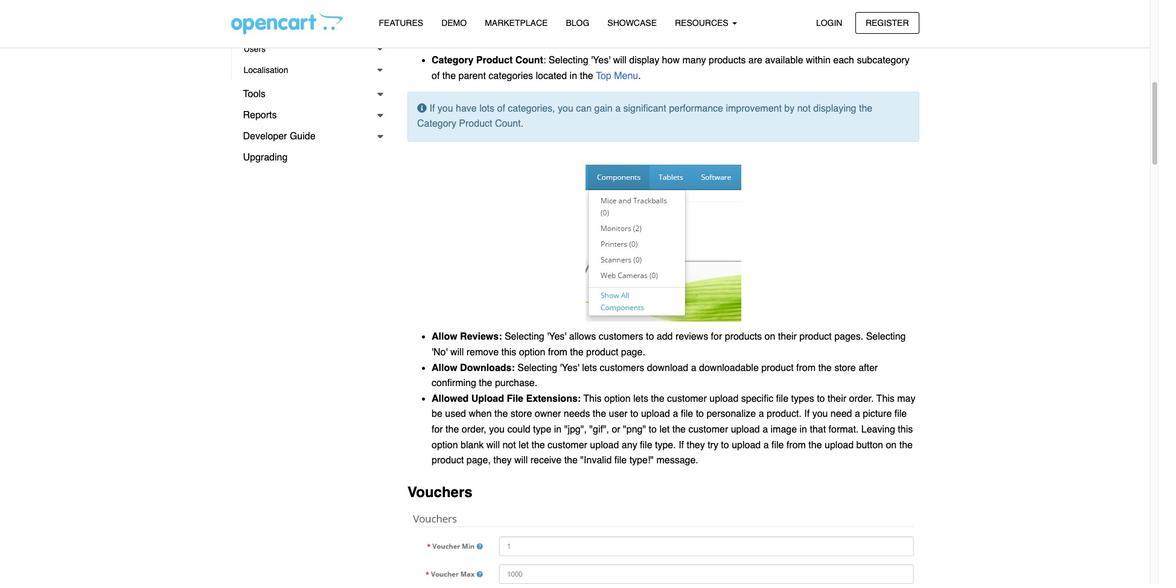 Task type: vqa. For each thing, say whether or not it's contained in the screenshot.
the Stock,
no



Task type: describe. For each thing, give the bounding box(es) containing it.
when
[[469, 409, 492, 420]]

a down product.
[[763, 440, 769, 451]]

you left can
[[558, 103, 573, 114]]

count
[[515, 55, 543, 66]]

upgrading
[[243, 152, 288, 163]]

owner
[[535, 409, 561, 420]]

how
[[662, 55, 680, 66]]

upload
[[471, 393, 504, 404]]

'no'
[[432, 347, 448, 358]]

file down any
[[614, 455, 627, 466]]

selecting 'yes' allows customers to add reviews for products on their product pages. selecting 'no' will remove this option from the product page.
[[432, 332, 906, 358]]

their for product
[[778, 332, 797, 343]]

developer
[[243, 131, 287, 142]]

the down 'allowed upload file extensions:'
[[494, 409, 508, 420]]

developer guide
[[243, 131, 315, 142]]

blog link
[[557, 13, 598, 34]]

personalize
[[707, 409, 756, 420]]

selecting 'yes' lets customers download a downloadable product from the store after confirming the purchase.
[[432, 363, 878, 389]]

page.
[[621, 347, 645, 358]]

the left parent
[[442, 70, 456, 81]]

on inside 'this option lets the customer upload specific file types to their order. this may be used when the store owner needs the user to upload a file to personalize a product. if you need a picture file for the order, you could type in "jpg", "gif", or "png" to let the customer upload a image in that format. leaving this option blank will not let the customer upload any file type. if they try to upload a file from the upload button on the product page, they will receive the "invalid file type!" message.'
[[886, 440, 897, 451]]

products inside selecting 'yes' allows customers to add reviews for products on their product pages. selecting 'no' will remove this option from the product page.
[[725, 332, 762, 343]]

extensions:
[[526, 393, 581, 404]]

the down downloads:
[[479, 378, 492, 389]]

type!"
[[629, 455, 654, 466]]

file
[[507, 393, 523, 404]]

type.
[[655, 440, 676, 451]]

this inside selecting 'yes' allows customers to add reviews for products on their product pages. selecting 'no' will remove this option from the product page.
[[501, 347, 516, 358]]

0 vertical spatial customer
[[667, 393, 707, 404]]

features
[[379, 18, 423, 28]]

in inside : selecting 'yes' will display how many products are available within each subcategory of the parent categories located in the
[[570, 70, 577, 81]]

will inside selecting 'yes' allows customers to add reviews for products on their product pages. selecting 'no' will remove this option from the product page.
[[450, 347, 464, 358]]

allowed upload file extensions:
[[432, 393, 581, 404]]

needs
[[564, 409, 590, 420]]

blank
[[461, 440, 484, 451]]

upload down the format.
[[825, 440, 854, 451]]

for inside 'this option lets the customer upload specific file types to their order. this may be used when the store owner needs the user to upload a file to personalize a product. if you need a picture file for the order, you could type in "jpg", "gif", or "png" to let the customer upload a image in that format. leaving this option blank will not let the customer upload any file type. if they try to upload a file from the upload button on the product page, they will receive the "invalid file type!" message.'
[[432, 424, 443, 435]]

user
[[609, 409, 628, 420]]

receive
[[530, 455, 562, 466]]

the down that in the right of the page
[[809, 440, 822, 451]]

the up '"gif",' at right bottom
[[593, 409, 606, 420]]

message.
[[656, 455, 698, 466]]

a down "order."
[[855, 409, 860, 420]]

marketplace link
[[476, 13, 557, 34]]

menu
[[614, 70, 638, 81]]

not inside 'this option lets the customer upload specific file types to their order. this may be used when the store owner needs the user to upload a file to personalize a product. if you need a picture file for the order, you could type in "jpg", "gif", or "png" to let the customer upload a image in that format. leaving this option blank will not let the customer upload any file type. if they try to upload a file from the upload button on the product page, they will receive the "invalid file type!" message.'
[[502, 440, 516, 451]]

to left personalize
[[696, 409, 704, 420]]

allows
[[569, 332, 596, 343]]

of inside : selecting 'yes' will display how many products are available within each subcategory of the parent categories located in the
[[432, 70, 440, 81]]

a inside if you have lots of categories, you can gain a significant performance improvement by not displaying the category product count.
[[615, 103, 621, 114]]

picture
[[863, 409, 892, 420]]

0 vertical spatial category
[[432, 55, 474, 66]]

1 vertical spatial if
[[804, 409, 810, 420]]

1 this from the left
[[583, 393, 602, 404]]

add
[[657, 332, 673, 343]]

the up type.
[[672, 424, 686, 435]]

upload down '"gif",' at right bottom
[[590, 440, 619, 451]]

if you have lots of categories, you can gain a significant performance improvement by not displaying the category product count.
[[417, 103, 872, 129]]

the left after
[[818, 363, 832, 373]]

may
[[897, 393, 915, 404]]

file down image on the right bottom of the page
[[771, 440, 784, 451]]

reviews:
[[460, 332, 502, 343]]

a inside selecting 'yes' lets customers download a downloadable product from the store after confirming the purchase.
[[691, 363, 696, 373]]

resources link
[[666, 13, 746, 34]]

any
[[622, 440, 637, 451]]

available
[[765, 55, 803, 66]]

will right blank
[[486, 440, 500, 451]]

demo link
[[432, 13, 476, 34]]

need
[[831, 409, 852, 420]]

types
[[791, 393, 814, 404]]

downloads:
[[460, 363, 515, 373]]

if you have lots of categories, you can gain a significant performance improvement by not displaying the category product count. alert
[[407, 92, 919, 142]]

1 vertical spatial customer
[[688, 424, 728, 435]]

product inside selecting 'yes' lets customers download a downloadable product from the store after confirming the purchase.
[[761, 363, 794, 373]]

leaving
[[861, 424, 895, 435]]

2 horizontal spatial in
[[800, 424, 807, 435]]

from inside 'this option lets the customer upload specific file types to their order. this may be used when the store owner needs the user to upload a file to personalize a product. if you need a picture file for the order, you could type in "jpg", "gif", or "png" to let the customer upload a image in that format. leaving this option blank will not let the customer upload any file type. if they try to upload a file from the upload button on the product page, they will receive the "invalid file type!" message.'
[[787, 440, 806, 451]]

upload up personalize
[[709, 393, 739, 404]]

store inside 'this option lets the customer upload specific file types to their order. this may be used when the store owner needs the user to upload a file to personalize a product. if you need a picture file for the order, you could type in "jpg", "gif", or "png" to let the customer upload a image in that format. leaving this option blank will not let the customer upload any file type. if they try to upload a file from the upload button on the product page, they will receive the "invalid file type!" message.'
[[511, 409, 532, 420]]

reports
[[243, 110, 277, 121]]

'yes' for allows
[[547, 332, 566, 343]]

purchase.
[[495, 378, 537, 389]]

to right types
[[817, 393, 825, 404]]

that
[[810, 424, 826, 435]]

confirming
[[432, 378, 476, 389]]

products
[[407, 28, 470, 45]]

login
[[816, 18, 842, 27]]

order,
[[462, 424, 486, 435]]

product count image
[[585, 157, 742, 322]]

a left image on the right bottom of the page
[[763, 424, 768, 435]]

button
[[856, 440, 883, 451]]

login link
[[806, 12, 853, 34]]

or
[[612, 424, 620, 435]]

'yes' for lets
[[560, 363, 579, 373]]

will inside : selecting 'yes' will display how many products are available within each subcategory of the parent categories located in the
[[613, 55, 627, 66]]

"png"
[[623, 424, 646, 435]]

2 vertical spatial option
[[432, 440, 458, 451]]

.
[[638, 70, 641, 81]]

developer guide link
[[231, 126, 389, 147]]

"gif",
[[589, 424, 609, 435]]

localisation
[[244, 65, 288, 75]]

localisation link
[[232, 60, 389, 81]]

subcategory
[[857, 55, 910, 66]]

by
[[784, 103, 795, 114]]

register link
[[855, 12, 919, 34]]

on inside selecting 'yes' allows customers to add reviews for products on their product pages. selecting 'no' will remove this option from the product page.
[[765, 332, 775, 343]]

0 horizontal spatial in
[[554, 424, 562, 435]]

file up product.
[[776, 393, 788, 404]]

for inside selecting 'yes' allows customers to add reviews for products on their product pages. selecting 'no' will remove this option from the product page.
[[711, 332, 722, 343]]

allow for selecting 'yes' allows customers to add reviews for products on their product pages. selecting 'no' will remove this option from the product page.
[[432, 332, 457, 343]]

top menu link
[[596, 70, 638, 81]]

not inside if you have lots of categories, you can gain a significant performance improvement by not displaying the category product count.
[[797, 103, 811, 114]]

store inside selecting 'yes' lets customers download a downloadable product from the store after confirming the purchase.
[[834, 363, 856, 373]]

significant
[[623, 103, 666, 114]]

try
[[708, 440, 718, 451]]

0 horizontal spatial they
[[493, 455, 512, 466]]

product inside 'this option lets the customer upload specific file types to their order. this may be used when the store owner needs the user to upload a file to personalize a product. if you need a picture file for the order, you could type in "jpg", "gif", or "png" to let the customer upload a image in that format. leaving this option blank will not let the customer upload any file type. if they try to upload a file from the upload button on the product page, they will receive the "invalid file type!" message.'
[[432, 455, 464, 466]]

pages.
[[834, 332, 863, 343]]

performance
[[669, 103, 723, 114]]

'yes' inside : selecting 'yes' will display how many products are available within each subcategory of the parent categories located in the
[[591, 55, 610, 66]]

marketplace
[[485, 18, 548, 28]]

remove
[[466, 347, 499, 358]]

this inside 'this option lets the customer upload specific file types to their order. this may be used when the store owner needs the user to upload a file to personalize a product. if you need a picture file for the order, you could type in "jpg", "gif", or "png" to let the customer upload a image in that format. leaving this option blank will not let the customer upload any file type. if they try to upload a file from the upload button on the product page, they will receive the "invalid file type!" message.'
[[898, 424, 913, 435]]

image
[[771, 424, 797, 435]]

categories,
[[508, 103, 555, 114]]

file down may
[[894, 409, 907, 420]]

will left receive on the bottom of the page
[[514, 455, 528, 466]]

1 horizontal spatial if
[[679, 440, 684, 451]]



Task type: locate. For each thing, give the bounding box(es) containing it.
for down be
[[432, 424, 443, 435]]

design link
[[232, 18, 389, 39]]

resources
[[675, 18, 731, 28]]

register
[[866, 18, 909, 27]]

count.
[[495, 119, 523, 129]]

their inside 'this option lets the customer upload specific file types to their order. this may be used when the store owner needs the user to upload a file to personalize a product. if you need a picture file for the order, you could type in "jpg", "gif", or "png" to let the customer upload a image in that format. leaving this option blank will not let the customer upload any file type. if they try to upload a file from the upload button on the product page, they will receive the "invalid file type!" message.'
[[828, 393, 846, 404]]

1 vertical spatial 'yes'
[[547, 332, 566, 343]]

for
[[711, 332, 722, 343], [432, 424, 443, 435]]

if
[[429, 103, 435, 114], [804, 409, 810, 420], [679, 440, 684, 451]]

1 vertical spatial they
[[493, 455, 512, 466]]

allow downloads:
[[432, 363, 515, 373]]

if right type.
[[679, 440, 684, 451]]

customers for to
[[599, 332, 643, 343]]

not
[[797, 103, 811, 114], [502, 440, 516, 451]]

each
[[833, 55, 854, 66]]

product inside if you have lots of categories, you can gain a significant performance improvement by not displaying the category product count.
[[459, 119, 492, 129]]

1 horizontal spatial option
[[519, 347, 545, 358]]

the inside selecting 'yes' allows customers to add reviews for products on their product pages. selecting 'no' will remove this option from the product page.
[[570, 347, 583, 358]]

specific
[[741, 393, 773, 404]]

0 vertical spatial products
[[709, 55, 746, 66]]

the right button
[[899, 440, 913, 451]]

products up downloadable
[[725, 332, 762, 343]]

on
[[765, 332, 775, 343], [886, 440, 897, 451]]

0 vertical spatial if
[[429, 103, 435, 114]]

1 vertical spatial lets
[[633, 393, 648, 404]]

file up type!" in the bottom of the page
[[640, 440, 652, 451]]

for right reviews
[[711, 332, 722, 343]]

let up type.
[[659, 424, 670, 435]]

1 vertical spatial store
[[511, 409, 532, 420]]

store left after
[[834, 363, 856, 373]]

2 horizontal spatial if
[[804, 409, 810, 420]]

0 vertical spatial let
[[659, 424, 670, 435]]

lets inside selecting 'yes' lets customers download a downloadable product from the store after confirming the purchase.
[[582, 363, 597, 373]]

to up "png"
[[630, 409, 638, 420]]

product left pages.
[[799, 332, 832, 343]]

type
[[533, 424, 551, 435]]

customer down download
[[667, 393, 707, 404]]

from inside selecting 'yes' allows customers to add reviews for products on their product pages. selecting 'no' will remove this option from the product page.
[[548, 347, 567, 358]]

used
[[445, 409, 466, 420]]

'yes' inside selecting 'yes' allows customers to add reviews for products on their product pages. selecting 'no' will remove this option from the product page.
[[547, 332, 566, 343]]

2 vertical spatial 'yes'
[[560, 363, 579, 373]]

customer up try
[[688, 424, 728, 435]]

to inside selecting 'yes' allows customers to add reviews for products on their product pages. selecting 'no' will remove this option from the product page.
[[646, 332, 654, 343]]

option left blank
[[432, 440, 458, 451]]

order.
[[849, 393, 874, 404]]

products left are
[[709, 55, 746, 66]]

users link
[[232, 39, 389, 60]]

selecting up located
[[549, 55, 588, 66]]

customers up the page.
[[599, 332, 643, 343]]

can
[[576, 103, 592, 114]]

options vouchers image
[[407, 509, 919, 584]]

displaying
[[813, 103, 856, 114]]

2 allow from the top
[[432, 363, 457, 373]]

customers inside selecting 'yes' allows customers to add reviews for products on their product pages. selecting 'no' will remove this option from the product page.
[[599, 332, 643, 343]]

'yes' left allows
[[547, 332, 566, 343]]

lets inside 'this option lets the customer upload specific file types to their order. this may be used when the store owner needs the user to upload a file to personalize a product. if you need a picture file for the order, you could type in "jpg", "gif", or "png" to let the customer upload a image in that format. leaving this option blank will not let the customer upload any file type. if they try to upload a file from the upload button on the product page, they will receive the "invalid file type!" message.'
[[633, 393, 648, 404]]

you left have
[[438, 103, 453, 114]]

download
[[647, 363, 688, 373]]

1 horizontal spatial on
[[886, 440, 897, 451]]

from down image on the right bottom of the page
[[787, 440, 806, 451]]

option up user
[[604, 393, 631, 404]]

1 horizontal spatial this
[[876, 393, 895, 404]]

0 vertical spatial 'yes'
[[591, 55, 610, 66]]

0 vertical spatial for
[[711, 332, 722, 343]]

0 horizontal spatial of
[[432, 70, 440, 81]]

products
[[709, 55, 746, 66], [725, 332, 762, 343]]

0 vertical spatial option
[[519, 347, 545, 358]]

1 allow from the top
[[432, 332, 457, 343]]

reviews
[[675, 332, 708, 343]]

1 vertical spatial on
[[886, 440, 897, 451]]

a up type.
[[673, 409, 678, 420]]

will up 'top menu .'
[[613, 55, 627, 66]]

top
[[596, 70, 611, 81]]

0 horizontal spatial this
[[501, 347, 516, 358]]

0 horizontal spatial if
[[429, 103, 435, 114]]

could
[[507, 424, 530, 435]]

customers down the page.
[[600, 363, 644, 373]]

of
[[432, 70, 440, 81], [497, 103, 505, 114]]

to right "png"
[[649, 424, 657, 435]]

will
[[613, 55, 627, 66], [450, 347, 464, 358], [486, 440, 500, 451], [514, 455, 528, 466]]

0 horizontal spatial lets
[[582, 363, 597, 373]]

they
[[687, 440, 705, 451], [493, 455, 512, 466]]

gain
[[594, 103, 613, 114]]

located
[[536, 70, 567, 81]]

will right 'no'
[[450, 347, 464, 358]]

improvement
[[726, 103, 782, 114]]

selecting right reviews:
[[505, 332, 544, 343]]

of inside if you have lots of categories, you can gain a significant performance improvement by not displaying the category product count.
[[497, 103, 505, 114]]

lets for the
[[633, 393, 648, 404]]

they right page,
[[493, 455, 512, 466]]

the inside if you have lots of categories, you can gain a significant performance improvement by not displaying the category product count.
[[859, 103, 872, 114]]

top menu .
[[596, 70, 641, 81]]

the left "top"
[[580, 70, 593, 81]]

allow for selecting 'yes' lets customers download a downloadable product from the store after confirming the purchase.
[[432, 363, 457, 373]]

1 vertical spatial option
[[604, 393, 631, 404]]

from
[[548, 347, 567, 358], [796, 363, 816, 373], [787, 440, 806, 451]]

option inside selecting 'yes' allows customers to add reviews for products on their product pages. selecting 'no' will remove this option from the product page.
[[519, 347, 545, 358]]

selecting inside : selecting 'yes' will display how many products are available within each subcategory of the parent categories located in the
[[549, 55, 588, 66]]

downloadable
[[699, 363, 759, 373]]

guide
[[290, 131, 315, 142]]

category
[[432, 55, 474, 66], [417, 119, 456, 129]]

2 vertical spatial if
[[679, 440, 684, 451]]

customers inside selecting 'yes' lets customers download a downloadable product from the store after confirming the purchase.
[[600, 363, 644, 373]]

1 vertical spatial for
[[432, 424, 443, 435]]

you left the could
[[489, 424, 505, 435]]

0 vertical spatial store
[[834, 363, 856, 373]]

category up parent
[[432, 55, 474, 66]]

a right gain
[[615, 103, 621, 114]]

category down info circle icon
[[417, 119, 456, 129]]

0 vertical spatial this
[[501, 347, 516, 358]]

1 horizontal spatial they
[[687, 440, 705, 451]]

1 horizontal spatial of
[[497, 103, 505, 114]]

1 horizontal spatial store
[[834, 363, 856, 373]]

0 horizontal spatial this
[[583, 393, 602, 404]]

0 vertical spatial they
[[687, 440, 705, 451]]

selecting
[[549, 55, 588, 66], [505, 332, 544, 343], [866, 332, 906, 343], [517, 363, 557, 373]]

their inside selecting 'yes' allows customers to add reviews for products on their product pages. selecting 'no' will remove this option from the product page.
[[778, 332, 797, 343]]

"invalid
[[580, 455, 612, 466]]

in left that in the right of the page
[[800, 424, 807, 435]]

be
[[432, 409, 442, 420]]

upload
[[709, 393, 739, 404], [641, 409, 670, 420], [731, 424, 760, 435], [590, 440, 619, 451], [732, 440, 761, 451], [825, 440, 854, 451]]

allow down 'no'
[[432, 363, 457, 373]]

let down the could
[[519, 440, 529, 451]]

file
[[776, 393, 788, 404], [681, 409, 693, 420], [894, 409, 907, 420], [640, 440, 652, 451], [771, 440, 784, 451], [614, 455, 627, 466]]

the down selecting 'yes' lets customers download a downloadable product from the store after confirming the purchase.
[[651, 393, 664, 404]]

a down the specific
[[759, 409, 764, 420]]

1 horizontal spatial their
[[828, 393, 846, 404]]

this
[[583, 393, 602, 404], [876, 393, 895, 404]]

lots
[[479, 103, 494, 114]]

option
[[519, 347, 545, 358], [604, 393, 631, 404], [432, 440, 458, 451]]

selecting up purchase. at the bottom left
[[517, 363, 557, 373]]

2 this from the left
[[876, 393, 895, 404]]

tools
[[243, 89, 266, 100]]

the right receive on the bottom of the page
[[564, 455, 578, 466]]

0 vertical spatial their
[[778, 332, 797, 343]]

product down allows
[[586, 347, 618, 358]]

reports link
[[231, 105, 389, 126]]

of left parent
[[432, 70, 440, 81]]

1 vertical spatial from
[[796, 363, 816, 373]]

many
[[682, 55, 706, 66]]

their for order.
[[828, 393, 846, 404]]

1 horizontal spatial for
[[711, 332, 722, 343]]

from up types
[[796, 363, 816, 373]]

0 vertical spatial allow
[[432, 332, 457, 343]]

if right info circle icon
[[429, 103, 435, 114]]

upload right try
[[732, 440, 761, 451]]

the down type
[[531, 440, 545, 451]]

blog
[[566, 18, 589, 28]]

if inside if you have lots of categories, you can gain a significant performance improvement by not displaying the category product count.
[[429, 103, 435, 114]]

2 vertical spatial customer
[[548, 440, 587, 451]]

upload down personalize
[[731, 424, 760, 435]]

allow reviews:
[[432, 332, 502, 343]]

store up the could
[[511, 409, 532, 420]]

0 horizontal spatial for
[[432, 424, 443, 435]]

not down the could
[[502, 440, 516, 451]]

0 vertical spatial of
[[432, 70, 440, 81]]

0 horizontal spatial option
[[432, 440, 458, 451]]

0 horizontal spatial store
[[511, 409, 532, 420]]

to left add
[[646, 332, 654, 343]]

the down allows
[[570, 347, 583, 358]]

tools link
[[231, 84, 389, 105]]

1 vertical spatial allow
[[432, 363, 457, 373]]

'yes' down allows
[[560, 363, 579, 373]]

1 horizontal spatial not
[[797, 103, 811, 114]]

showcase link
[[598, 13, 666, 34]]

users
[[244, 44, 266, 54]]

category inside if you have lots of categories, you can gain a significant performance improvement by not displaying the category product count.
[[417, 119, 456, 129]]

demo
[[441, 18, 467, 28]]

in right located
[[570, 70, 577, 81]]

info circle image
[[417, 103, 427, 113]]

products inside : selecting 'yes' will display how many products are available within each subcategory of the parent categories located in the
[[709, 55, 746, 66]]

this option lets the customer upload specific file types to their order. this may be used when the store owner needs the user to upload a file to personalize a product. if you need a picture file for the order, you could type in "jpg", "gif", or "png" to let the customer upload a image in that format. leaving this option blank will not let the customer upload any file type. if they try to upload a file from the upload button on the product page, they will receive the "invalid file type!" message.
[[432, 393, 915, 466]]

1 vertical spatial their
[[828, 393, 846, 404]]

1 vertical spatial customers
[[600, 363, 644, 373]]

0 vertical spatial product
[[476, 55, 513, 66]]

selecting inside selecting 'yes' lets customers download a downloadable product from the store after confirming the purchase.
[[517, 363, 557, 373]]

they left try
[[687, 440, 705, 451]]

1 vertical spatial products
[[725, 332, 762, 343]]

in right type
[[554, 424, 562, 435]]

product
[[476, 55, 513, 66], [459, 119, 492, 129]]

2 horizontal spatial option
[[604, 393, 631, 404]]

customers for download
[[600, 363, 644, 373]]

0 vertical spatial lets
[[582, 363, 597, 373]]

this up picture on the bottom right
[[876, 393, 895, 404]]

lets for customers
[[582, 363, 597, 373]]

0 vertical spatial not
[[797, 103, 811, 114]]

not right by
[[797, 103, 811, 114]]

product.
[[767, 409, 802, 420]]

opencart - open source shopping cart solution image
[[231, 13, 343, 34]]

this up needs
[[583, 393, 602, 404]]

1 horizontal spatial in
[[570, 70, 577, 81]]

upgrading link
[[231, 147, 389, 168]]

a right download
[[691, 363, 696, 373]]

you up that in the right of the page
[[812, 409, 828, 420]]

1 vertical spatial this
[[898, 424, 913, 435]]

'yes' up "top"
[[591, 55, 610, 66]]

1 horizontal spatial lets
[[633, 393, 648, 404]]

product down blank
[[432, 455, 464, 466]]

selecting up after
[[866, 332, 906, 343]]

1 vertical spatial category
[[417, 119, 456, 129]]

of right lots
[[497, 103, 505, 114]]

customer down "jpg", at the bottom of the page
[[548, 440, 587, 451]]

0 horizontal spatial their
[[778, 332, 797, 343]]

product up the specific
[[761, 363, 794, 373]]

store
[[834, 363, 856, 373], [511, 409, 532, 420]]

the right displaying
[[859, 103, 872, 114]]

features link
[[370, 13, 432, 34]]

allow up 'no'
[[432, 332, 457, 343]]

0 vertical spatial from
[[548, 347, 567, 358]]

0 horizontal spatial on
[[765, 332, 775, 343]]

the down used
[[446, 424, 459, 435]]

1 vertical spatial let
[[519, 440, 529, 451]]

this right remove
[[501, 347, 516, 358]]

0 horizontal spatial not
[[502, 440, 516, 451]]

lets down allows
[[582, 363, 597, 373]]

within
[[806, 55, 831, 66]]

lets
[[582, 363, 597, 373], [633, 393, 648, 404]]

their
[[778, 332, 797, 343], [828, 393, 846, 404]]

parent
[[458, 70, 486, 81]]

allowed
[[432, 393, 469, 404]]

1 horizontal spatial let
[[659, 424, 670, 435]]

0 vertical spatial on
[[765, 332, 775, 343]]

lets down selecting 'yes' lets customers download a downloadable product from the store after confirming the purchase.
[[633, 393, 648, 404]]

product up "categories"
[[476, 55, 513, 66]]

1 vertical spatial not
[[502, 440, 516, 451]]

option up purchase. at the bottom left
[[519, 347, 545, 358]]

have
[[456, 103, 477, 114]]

this right leaving
[[898, 424, 913, 435]]

format.
[[829, 424, 859, 435]]

2 vertical spatial from
[[787, 440, 806, 451]]

category product count
[[432, 55, 543, 66]]

1 vertical spatial product
[[459, 119, 492, 129]]

'yes' inside selecting 'yes' lets customers download a downloadable product from the store after confirming the purchase.
[[560, 363, 579, 373]]

page,
[[467, 455, 491, 466]]

1 horizontal spatial this
[[898, 424, 913, 435]]

0 vertical spatial customers
[[599, 332, 643, 343]]

product down have
[[459, 119, 492, 129]]

from inside selecting 'yes' lets customers download a downloadable product from the store after confirming the purchase.
[[796, 363, 816, 373]]

1 vertical spatial of
[[497, 103, 505, 114]]

file left personalize
[[681, 409, 693, 420]]

to right try
[[721, 440, 729, 451]]

are
[[748, 55, 762, 66]]

0 horizontal spatial let
[[519, 440, 529, 451]]

if down types
[[804, 409, 810, 420]]

upload up "png"
[[641, 409, 670, 420]]

allow
[[432, 332, 457, 343], [432, 363, 457, 373]]



